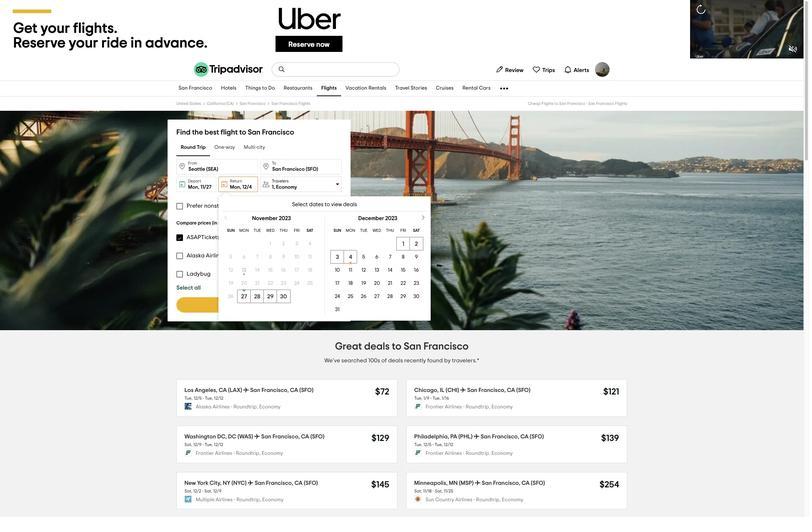 Task type: describe. For each thing, give the bounding box(es) containing it.
12/5 for $72
[[194, 397, 202, 401]]

sat, 11/18  - sat, 11/25
[[415, 490, 454, 494]]

restaurants
[[284, 86, 313, 91]]

1 vertical spatial deals
[[365, 342, 390, 352]]

include
[[245, 203, 265, 209]]

travel stories link
[[391, 81, 432, 96]]

20 for "wed dec 20 2023" cell
[[374, 281, 380, 286]]

cheap
[[529, 102, 541, 106]]

airports
[[287, 203, 309, 209]]

24 for fri nov 24 2023 cell
[[294, 281, 299, 286]]

find the best flight to san francisco
[[177, 129, 294, 136]]

sun nov 05 2023 cell
[[224, 251, 238, 264]]

sat dec 16 2023 cell
[[410, 264, 423, 277]]

row containing 19
[[224, 277, 317, 290]]

compare
[[177, 221, 197, 226]]

francisco, for $139
[[493, 434, 520, 440]]

18 for sat nov 18 2023 cell
[[308, 268, 312, 273]]

san up united
[[179, 86, 188, 91]]

City or Airport text field
[[260, 159, 342, 175]]

select for select all
[[177, 285, 193, 291]]

10 for fri nov 10 2023 "cell"
[[294, 255, 299, 260]]

san right (lax)
[[250, 388, 261, 394]]

3 for fri nov 03 2023 'cell'
[[296, 242, 298, 247]]

francisco up by
[[424, 342, 469, 352]]

row group for november
[[224, 238, 319, 304]]

0 vertical spatial 12/9
[[193, 443, 202, 448]]

one-
[[215, 145, 226, 150]]

flight
[[221, 129, 238, 136]]

december
[[359, 216, 384, 222]]

alaska airlines - roundtrip, economy
[[196, 405, 281, 410]]

to for cheap flights to san francisco - san francisco flights
[[555, 102, 559, 106]]

nonstop
[[204, 203, 226, 209]]

wed for 4
[[373, 229, 381, 233]]

fri nov 03 2023 cell
[[290, 238, 303, 251]]

11/27
[[201, 185, 212, 190]]

to for select dates to view deals
[[325, 202, 330, 208]]

$121
[[604, 388, 620, 397]]

recently
[[405, 358, 426, 364]]

dc,
[[217, 434, 227, 440]]

tue, 12/5  - tue, 12/12 for $139
[[415, 443, 454, 448]]

thu dec 14 2023 cell
[[384, 264, 397, 277]]

fri nov 24 2023 cell
[[290, 277, 303, 290]]

2023 for 4
[[385, 216, 398, 222]]

flights link
[[317, 81, 342, 96]]

9 for thu nov 09 2023 cell
[[282, 255, 285, 260]]

san right the cheap
[[560, 102, 567, 106]]

31
[[335, 308, 340, 313]]

- down the philadelphia, at the bottom of page
[[433, 443, 434, 448]]

wed nov 29 2023 cell
[[264, 290, 277, 304]]

to right flight at the top left of the page
[[240, 129, 246, 136]]

tue, down angeles,
[[205, 397, 213, 401]]

(sfo) for $254
[[531, 481, 546, 487]]

1 horizontal spatial 12/9
[[213, 490, 222, 494]]

restaurants link
[[280, 81, 317, 96]]

(chi)
[[446, 388, 460, 394]]

francisco, for $145
[[266, 481, 294, 487]]

roundtrip, for $139
[[466, 452, 491, 457]]

travelers 1 , economy
[[272, 179, 297, 190]]

deals for view
[[343, 202, 357, 208]]

alerts link
[[561, 62, 593, 77]]

airlines for $121
[[445, 405, 462, 410]]

thu for 6
[[280, 229, 288, 233]]

cars
[[480, 86, 491, 91]]

economy for $129
[[262, 452, 283, 457]]

minneapolis,
[[415, 481, 448, 487]]

compare prices (in new window)
[[177, 221, 245, 226]]

- right 12/2
[[202, 490, 204, 494]]

10 for sun dec 10 2023 cell
[[335, 268, 340, 273]]

wed for 6
[[266, 229, 275, 233]]

return mon, 12/4
[[230, 179, 252, 190]]

1 for 6
[[270, 242, 271, 247]]

mon dec 04 2023 cell
[[344, 251, 357, 264]]

sat nov 18 2023 cell
[[303, 264, 317, 277]]

tue for 4
[[360, 229, 368, 233]]

11/25
[[444, 490, 454, 494]]

tue, down chicago, il (chi)
[[433, 397, 441, 401]]

francisco, for $129
[[273, 434, 300, 440]]

15 for wed nov 15 2023 cell
[[268, 268, 273, 273]]

(sfo) for $129
[[311, 434, 325, 440]]

tue nov 28 2023 cell
[[251, 290, 264, 304]]

sun for 5
[[227, 229, 235, 233]]

new york city, ny (nyc)
[[185, 481, 247, 487]]

8 for fri dec 08 2023 cell
[[402, 255, 405, 260]]

tue, down washington
[[205, 443, 213, 448]]

francisco, for $72
[[262, 388, 289, 394]]

include nearby airports
[[245, 203, 309, 209]]

hotels
[[221, 86, 237, 91]]

francisco down restaurants link
[[280, 102, 298, 106]]

sat dec 30 2023 cell
[[410, 290, 423, 304]]

san right (phl)
[[481, 434, 491, 440]]

- down (phl)
[[464, 452, 465, 457]]

angeles,
[[195, 388, 218, 394]]

francisco down things to do link at left
[[248, 102, 266, 106]]

cruises link
[[432, 81, 459, 96]]

airlines up sun nov 12 2023 cell
[[206, 253, 226, 259]]

1 inside "travelers 1 , economy"
[[272, 185, 274, 190]]

find flights button
[[177, 298, 342, 313]]

(sfo) for $121
[[517, 388, 531, 394]]

prefer
[[187, 203, 203, 209]]

12/4
[[243, 185, 252, 190]]

25 for sat nov 25 2023 cell
[[307, 281, 313, 286]]

roundtrip, for $145
[[237, 498, 261, 503]]

6 for wed dec 06 2023 cell at left
[[376, 255, 379, 260]]

chicago,
[[415, 388, 439, 394]]

los angeles, ca (lax)
[[185, 388, 242, 394]]

advertisement region
[[0, 0, 804, 59]]

multi-city
[[244, 145, 265, 150]]

way
[[226, 145, 235, 150]]

20 for mon nov 20 2023 cell
[[241, 281, 247, 286]]

to
[[272, 162, 276, 166]]

thu for 4
[[386, 229, 394, 233]]

francisco up the states
[[189, 86, 212, 91]]

sat, up multiple
[[205, 490, 212, 494]]

sat, for $129
[[185, 443, 193, 448]]

22 for fri dec 22 2023 cell
[[401, 281, 406, 286]]

- down washington
[[203, 443, 204, 448]]

san down "do"
[[272, 102, 279, 106]]

7 for tue nov 07 2023 cell
[[256, 255, 259, 260]]

wed nov 08 2023 cell
[[264, 251, 277, 264]]

dates
[[309, 202, 324, 208]]

sat, 12/2  - sat, 12/9
[[185, 490, 222, 494]]

wed nov 01 2023 cell
[[264, 238, 277, 251]]

sat dec 02 2023 cell
[[410, 238, 423, 251]]

sat for 28
[[413, 229, 420, 233]]

travel
[[395, 86, 410, 91]]

7 for thu dec 07 2023 cell
[[389, 255, 392, 260]]

select all
[[177, 285, 201, 291]]

san francisco inside san francisco link
[[179, 86, 212, 91]]

sat, 12/9  - tue, 12/12
[[185, 443, 224, 448]]

il
[[440, 388, 445, 394]]

thu nov 16 2023 cell
[[277, 264, 290, 277]]

francisco down profile picture
[[597, 102, 615, 106]]

- right the 11/18
[[433, 490, 434, 494]]

sun nov 26 2023 cell
[[224, 290, 238, 304]]

rentals
[[369, 86, 387, 91]]

thu dec 28 2023 cell
[[384, 290, 397, 304]]

- down (nyc)
[[234, 498, 236, 503]]

wed nov 15 2023 cell
[[264, 264, 277, 277]]

1 horizontal spatial san francisco link
[[240, 102, 266, 106]]

san right (msp)
[[482, 481, 492, 487]]

found
[[428, 358, 443, 364]]

fri dec 08 2023 cell
[[397, 251, 410, 264]]

profile picture image
[[596, 62, 610, 77]]

$72
[[376, 388, 390, 397]]

- down dc
[[234, 452, 235, 457]]

asaptickets
[[187, 235, 220, 241]]

frontier for $129
[[196, 452, 214, 457]]

francisco down alerts
[[568, 102, 586, 106]]

san right (nyc)
[[255, 481, 265, 487]]

states
[[190, 102, 201, 106]]

things
[[246, 86, 261, 91]]

8 for 'wed nov 08 2023' cell
[[269, 255, 272, 260]]

san up "multi-city"
[[248, 129, 261, 136]]

view
[[331, 202, 342, 208]]

san francisco, ca (sfo) for $145
[[255, 481, 318, 487]]

depart
[[188, 179, 201, 184]]

2 horizontal spatial sun
[[426, 498, 435, 503]]

mon, for mon, 11/27
[[188, 185, 200, 190]]

san francisco flights
[[272, 102, 311, 106]]

- down angeles,
[[203, 397, 204, 401]]

pa
[[451, 434, 458, 440]]

sat nov 04 2023 cell
[[303, 238, 317, 251]]

- right 1/9
[[431, 397, 432, 401]]

$145
[[372, 481, 390, 490]]

multiple
[[196, 498, 215, 503]]

trips
[[543, 67, 556, 73]]

24 for sun dec 24 2023 cell
[[335, 295, 340, 300]]

multi-
[[244, 145, 257, 150]]

search image
[[278, 66, 286, 73]]

washington dc, dc (was)
[[185, 434, 253, 440]]

tue dec 05 2023 cell
[[357, 251, 371, 264]]

5 for sun nov 05 2023 cell
[[230, 255, 232, 260]]

minneapolis, mn (msp)
[[415, 481, 474, 487]]

0 vertical spatial san francisco link
[[174, 81, 217, 96]]

14 for tue nov 14 2023 'cell'
[[255, 268, 260, 273]]

11 for sat nov 11 2023 "cell"
[[308, 255, 312, 260]]

tue dec 12 2023 cell
[[357, 264, 371, 277]]

(sfo) for $145
[[304, 481, 318, 487]]

fri for 6
[[294, 229, 300, 233]]

return
[[230, 179, 242, 184]]

fri dec 29 2023 cell
[[397, 290, 410, 304]]

6 for mon nov 06 2023 cell at the left of page
[[243, 255, 246, 260]]

ca for $254
[[522, 481, 530, 487]]

26 for sun nov 26 2023 cell
[[228, 295, 234, 300]]

the
[[192, 129, 203, 136]]

tue, 1/9  - tue, 1/16
[[415, 397, 450, 401]]

do
[[269, 86, 275, 91]]

12/2
[[193, 490, 201, 494]]

alaska for alaska airlines
[[187, 253, 205, 259]]

sun dec 03 2023 cell
[[331, 251, 344, 264]]

dc
[[228, 434, 237, 440]]

sun dec 10 2023 cell
[[331, 264, 344, 277]]

thu nov 23 2023 cell
[[277, 277, 290, 290]]

york
[[197, 481, 209, 487]]

november 2023
[[252, 216, 291, 222]]

wed dec 20 2023 cell
[[371, 277, 384, 290]]

rental
[[463, 86, 478, 91]]

$254
[[600, 481, 620, 490]]

row containing 12
[[224, 264, 317, 277]]

sat for 30
[[307, 229, 313, 233]]

16 for sat dec 16 2023 cell
[[414, 268, 419, 273]]

16 for "thu nov 16 2023" cell
[[281, 268, 286, 273]]

(ca)
[[226, 102, 234, 106]]

sat dec 23 2023 cell
[[410, 277, 423, 290]]

san francisco, ca (sfo) for $121
[[468, 388, 531, 394]]

one-way
[[215, 145, 235, 150]]

wed dec 13 2023 cell
[[371, 264, 384, 277]]

los
[[185, 388, 194, 394]]

francisco up city on the top left
[[262, 129, 294, 136]]

trip
[[197, 145, 206, 150]]

12/12 for $129
[[214, 443, 224, 448]]

we've
[[325, 358, 341, 364]]

san right (was)
[[261, 434, 272, 440]]

fri dec 22 2023 cell
[[397, 277, 410, 290]]

united states link
[[177, 102, 201, 106]]



Task type: locate. For each thing, give the bounding box(es) containing it.
10 left sat nov 11 2023 "cell"
[[294, 255, 299, 260]]

0 horizontal spatial thu
[[280, 229, 288, 233]]

9
[[282, 255, 285, 260], [415, 255, 418, 260]]

17 for sun dec 17 2023 cell
[[335, 281, 340, 286]]

19 left "wed dec 20 2023" cell
[[362, 281, 366, 286]]

None search field
[[273, 63, 399, 76]]

12 for sun nov 12 2023 cell
[[229, 268, 233, 273]]

4 for mon dec 04 2023 cell
[[349, 255, 352, 260]]

1 horizontal spatial 25
[[348, 295, 354, 300]]

14 for thu dec 14 2023 cell
[[388, 268, 393, 273]]

row group containing 27
[[224, 238, 319, 304]]

$139
[[602, 435, 620, 444]]

6 inside mon nov 06 2023 cell
[[243, 255, 246, 260]]

0 horizontal spatial 15
[[268, 268, 273, 273]]

tue, 12/5  - tue, 12/12 for $72
[[185, 397, 224, 401]]

ca for $145
[[295, 481, 303, 487]]

1 horizontal spatial 28
[[388, 295, 393, 300]]

2 13 from the left
[[375, 268, 379, 273]]

1 26 from the left
[[228, 295, 234, 300]]

30 inside thu nov 30 2023 cell
[[280, 294, 287, 300]]

11 inside sat nov 11 2023 "cell"
[[308, 255, 312, 260]]

0 vertical spatial 4
[[309, 242, 311, 247]]

1 vertical spatial san francisco link
[[240, 102, 266, 106]]

economy for $139
[[492, 452, 513, 457]]

ca for $139
[[521, 434, 529, 440]]

to left view on the top
[[325, 202, 330, 208]]

1 thu from the left
[[280, 229, 288, 233]]

24 down sun dec 17 2023 cell
[[335, 295, 340, 300]]

mon down window)
[[239, 229, 249, 233]]

1 horizontal spatial 16
[[414, 268, 419, 273]]

frontier airlines - roundtrip, economy down the (chi)
[[426, 405, 513, 410]]

to up we've searched 100s of deals recently found by travelers.*
[[392, 342, 402, 352]]

21 right mon nov 20 2023 cell
[[255, 281, 260, 286]]

row
[[224, 225, 317, 238], [331, 225, 423, 238], [224, 238, 317, 251], [331, 238, 423, 251], [224, 251, 317, 264], [331, 251, 423, 264], [224, 264, 317, 277], [331, 264, 423, 277], [224, 277, 317, 290], [331, 277, 423, 290], [224, 290, 317, 304], [331, 290, 423, 304]]

0 vertical spatial 24
[[294, 281, 299, 286]]

0 horizontal spatial 2023
[[279, 216, 291, 222]]

airlines for $139
[[445, 452, 462, 457]]

things to do
[[246, 86, 275, 91]]

mon nov 20 2023 cell
[[238, 277, 251, 290]]

(msp)
[[459, 481, 474, 487]]

sun
[[227, 229, 235, 233], [334, 229, 341, 233], [426, 498, 435, 503]]

san francisco, ca (sfo) for $254
[[482, 481, 546, 487]]

24 inside cell
[[294, 281, 299, 286]]

18 right the fri nov 17 2023 cell
[[308, 268, 312, 273]]

tue, 12/5  - tue, 12/12
[[185, 397, 224, 401], [415, 443, 454, 448]]

sun down window)
[[227, 229, 235, 233]]

0 horizontal spatial 2
[[282, 242, 285, 247]]

6 right tue dec 05 2023 cell
[[376, 255, 379, 260]]

7 right mon nov 06 2023 cell at the left of page
[[256, 255, 259, 260]]

29 inside cell
[[267, 294, 274, 300]]

1 21 from the left
[[255, 281, 260, 286]]

san right the (chi)
[[468, 388, 478, 394]]

1 horizontal spatial tue
[[360, 229, 368, 233]]

30 inside sat dec 30 2023 cell
[[414, 295, 420, 300]]

16 up sat dec 23 2023 cell
[[414, 268, 419, 273]]

1 6 from the left
[[243, 255, 246, 260]]

1 vertical spatial san francisco
[[240, 102, 266, 106]]

25 inside sat nov 25 2023 cell
[[307, 281, 313, 286]]

2 inside 'sat dec 02 2023' cell
[[415, 241, 418, 247]]

22 right thu dec 21 2023 cell
[[401, 281, 406, 286]]

20
[[241, 281, 247, 286], [374, 281, 380, 286]]

City or Airport text field
[[177, 159, 258, 175]]

tue nov 07 2023 cell
[[251, 251, 264, 264]]

10 inside cell
[[335, 268, 340, 273]]

2 grid from the left
[[325, 216, 431, 317]]

wed down the november 2023
[[266, 229, 275, 233]]

21 for thu dec 21 2023 cell
[[388, 281, 393, 286]]

0 horizontal spatial mon
[[239, 229, 249, 233]]

9 down 'sat dec 02 2023' cell
[[415, 255, 418, 260]]

airlines for $145
[[216, 498, 233, 503]]

15 right thu dec 14 2023 cell
[[401, 268, 406, 273]]

san up recently
[[404, 342, 422, 352]]

0 horizontal spatial 18
[[308, 268, 312, 273]]

1 horizontal spatial san francisco
[[240, 102, 266, 106]]

december 2023
[[359, 216, 398, 222]]

tue dec 19 2023 cell
[[357, 277, 371, 290]]

vacation rentals link
[[342, 81, 391, 96]]

14 inside cell
[[388, 268, 393, 273]]

1 horizontal spatial 7
[[389, 255, 392, 260]]

vacation
[[346, 86, 368, 91]]

sat nov 11 2023 cell
[[303, 251, 317, 264]]

9 inside cell
[[282, 255, 285, 260]]

26 for tue dec 26 2023 'cell'
[[361, 295, 367, 300]]

washington
[[185, 434, 216, 440]]

select left 'all'
[[177, 285, 193, 291]]

(nyc)
[[232, 481, 247, 487]]

2 23 from the left
[[414, 281, 419, 286]]

tripadvisor image
[[194, 62, 263, 77]]

sun dec 31 2023 cell
[[331, 304, 344, 317]]

30 for thu nov 30 2023 cell
[[280, 294, 287, 300]]

1 horizontal spatial fri
[[401, 229, 406, 233]]

(sfo) for $139
[[530, 434, 544, 440]]

1 fri from the left
[[294, 229, 300, 233]]

hotels link
[[217, 81, 241, 96]]

deals
[[343, 202, 357, 208], [365, 342, 390, 352], [389, 358, 403, 364]]

0 horizontal spatial 30
[[280, 294, 287, 300]]

2 row group from the left
[[331, 238, 425, 317]]

29 for fri dec 29 2023 cell at the bottom
[[401, 295, 406, 300]]

0 horizontal spatial 13
[[242, 268, 246, 273]]

2 12 from the left
[[362, 268, 366, 273]]

tue dec 26 2023 cell
[[357, 290, 371, 304]]

3 inside 'cell'
[[296, 242, 298, 247]]

25 for mon dec 25 2023 cell
[[348, 295, 354, 300]]

12/5 down the philadelphia, at the bottom of page
[[424, 443, 432, 448]]

grid
[[219, 216, 325, 317], [325, 216, 431, 317]]

30 right fri dec 29 2023 cell at the bottom
[[414, 295, 420, 300]]

searched
[[342, 358, 367, 364]]

3 up sun dec 10 2023 cell
[[336, 255, 339, 260]]

mon nov 06 2023 cell
[[238, 251, 251, 264]]

mon, inside the return mon, 12/4
[[230, 185, 241, 190]]

1 horizontal spatial 19
[[362, 281, 366, 286]]

17 inside the fri nov 17 2023 cell
[[295, 268, 299, 273]]

mon, inside depart mon, 11/27
[[188, 185, 200, 190]]

2 8 from the left
[[402, 255, 405, 260]]

12 up sun nov 19 2023 cell in the left of the page
[[229, 268, 233, 273]]

find for find flights
[[245, 303, 256, 308]]

23 inside cell
[[281, 281, 286, 286]]

0 horizontal spatial 22
[[268, 281, 273, 286]]

1 horizontal spatial 3
[[336, 255, 339, 260]]

select for select dates to view deals
[[292, 202, 308, 208]]

2 9 from the left
[[415, 255, 418, 260]]

san francisco up the states
[[179, 86, 212, 91]]

great
[[335, 342, 362, 352]]

1 vertical spatial select
[[177, 285, 193, 291]]

0 horizontal spatial mon,
[[188, 185, 200, 190]]

1 9 from the left
[[282, 255, 285, 260]]

23 inside cell
[[414, 281, 419, 286]]

wed dec 27 2023 cell
[[371, 290, 384, 304]]

28 for tue nov 28 2023 cell
[[254, 294, 260, 300]]

find for find the best flight to san francisco
[[177, 129, 191, 136]]

0 horizontal spatial 16
[[281, 268, 286, 273]]

6 inside wed dec 06 2023 cell
[[376, 255, 379, 260]]

fri nov 17 2023 cell
[[290, 264, 303, 277]]

27 left thu dec 28 2023 cell
[[374, 295, 380, 300]]

12 for tue dec 12 2023 cell
[[362, 268, 366, 273]]

depart mon, 11/27
[[188, 179, 212, 190]]

1 vertical spatial 24
[[335, 295, 340, 300]]

1 horizontal spatial wed
[[373, 229, 381, 233]]

0 horizontal spatial 17
[[295, 268, 299, 273]]

things to do link
[[241, 81, 280, 96]]

1 vertical spatial 11
[[349, 268, 353, 273]]

2 wed from the left
[[373, 229, 381, 233]]

alaska for alaska airlines - roundtrip, economy
[[196, 405, 212, 410]]

2 26 from the left
[[361, 295, 367, 300]]

1 grid from the left
[[219, 216, 325, 317]]

airlines down ny
[[216, 498, 233, 503]]

wed nov 22 2023 cell
[[264, 277, 277, 290]]

1
[[272, 185, 274, 190], [402, 241, 405, 247], [270, 242, 271, 247]]

airlines down (msp)
[[456, 498, 473, 503]]

alaska
[[187, 253, 205, 259], [196, 405, 212, 410]]

15 inside cell
[[268, 268, 273, 273]]

2 inside thu nov 02 2023 cell
[[282, 242, 285, 247]]

san down alerts
[[589, 102, 596, 106]]

tue,
[[185, 397, 193, 401], [205, 397, 213, 401], [415, 397, 423, 401], [433, 397, 441, 401], [205, 443, 213, 448], [415, 443, 423, 448], [435, 443, 443, 448]]

27 for wed dec 27 2023 cell
[[374, 295, 380, 300]]

by
[[445, 358, 451, 364]]

25 inside mon dec 25 2023 cell
[[348, 295, 354, 300]]

1 mon, from the left
[[188, 185, 200, 190]]

san francisco link up the states
[[174, 81, 217, 96]]

12/5
[[194, 397, 202, 401], [424, 443, 432, 448]]

deals for of
[[389, 358, 403, 364]]

find left the
[[177, 129, 191, 136]]

0 horizontal spatial 24
[[294, 281, 299, 286]]

fri up fri nov 03 2023 'cell'
[[294, 229, 300, 233]]

country
[[436, 498, 455, 503]]

16 inside cell
[[414, 268, 419, 273]]

grid containing 1
[[325, 216, 431, 317]]

0 horizontal spatial 9
[[282, 255, 285, 260]]

row containing 24
[[331, 290, 423, 304]]

0 vertical spatial find
[[177, 129, 191, 136]]

round
[[181, 145, 196, 150]]

15 inside cell
[[401, 268, 406, 273]]

0 horizontal spatial 4
[[309, 242, 311, 247]]

0 horizontal spatial tue, 12/5  - tue, 12/12
[[185, 397, 224, 401]]

mon dec 11 2023 cell
[[344, 264, 357, 277]]

0 horizontal spatial 28
[[254, 294, 260, 300]]

ca for $72
[[290, 388, 298, 394]]

2 tue from the left
[[360, 229, 368, 233]]

sat, left 11/25
[[435, 490, 443, 494]]

6 left tue nov 07 2023 cell
[[243, 255, 246, 260]]

2 mon from the left
[[346, 229, 355, 233]]

ladybug
[[187, 271, 211, 277]]

15 for fri dec 15 2023 cell
[[401, 268, 406, 273]]

sun dec 24 2023 cell
[[331, 290, 344, 304]]

1 19 from the left
[[229, 281, 233, 286]]

5 right mon dec 04 2023 cell
[[363, 255, 365, 260]]

great deals to san francisco
[[335, 342, 469, 352]]

0 vertical spatial san francisco
[[179, 86, 212, 91]]

22 for wed nov 22 2023 cell in the left bottom of the page
[[268, 281, 273, 286]]

26 inside cell
[[228, 295, 234, 300]]

22 right tue nov 21 2023 cell
[[268, 281, 273, 286]]

0 horizontal spatial 12/5
[[194, 397, 202, 401]]

2 thu from the left
[[386, 229, 394, 233]]

tue, down the los
[[185, 397, 193, 401]]

to inside things to do link
[[262, 86, 267, 91]]

1 vertical spatial 3
[[336, 255, 339, 260]]

1 horizontal spatial row group
[[331, 238, 425, 317]]

row containing 5
[[224, 251, 317, 264]]

13 for wed dec 13 2023 cell
[[375, 268, 379, 273]]

0 horizontal spatial 3
[[296, 242, 298, 247]]

,
[[274, 185, 275, 190]]

13 up mon nov 20 2023 cell
[[242, 268, 246, 273]]

26 inside 'cell'
[[361, 295, 367, 300]]

unpublishedflight
[[270, 253, 318, 259]]

frontier for $139
[[426, 452, 444, 457]]

san right (ca)
[[240, 102, 247, 106]]

san
[[179, 86, 188, 91], [240, 102, 247, 106], [272, 102, 279, 106], [560, 102, 567, 106], [589, 102, 596, 106], [248, 129, 261, 136], [404, 342, 422, 352], [250, 388, 261, 394], [468, 388, 478, 394], [261, 434, 272, 440], [481, 434, 491, 440], [255, 481, 265, 487], [482, 481, 492, 487]]

2 5 from the left
[[363, 255, 365, 260]]

2 fri from the left
[[401, 229, 406, 233]]

1 horizontal spatial find
[[245, 303, 256, 308]]

rental cars
[[463, 86, 491, 91]]

tue, down philadelphia, pa (phl)
[[435, 443, 443, 448]]

- up (phl)
[[464, 405, 465, 410]]

fri for 4
[[401, 229, 406, 233]]

1 horizontal spatial 2023
[[385, 216, 398, 222]]

2 19 from the left
[[362, 281, 366, 286]]

1 horizontal spatial select
[[292, 202, 308, 208]]

0 horizontal spatial san francisco
[[179, 86, 212, 91]]

$129
[[372, 435, 390, 444]]

15 right tue nov 14 2023 'cell'
[[268, 268, 273, 273]]

1 horizontal spatial 15
[[401, 268, 406, 273]]

0 horizontal spatial find
[[177, 129, 191, 136]]

sun dec 17 2023 cell
[[331, 277, 344, 290]]

19 for sun nov 19 2023 cell in the left of the page
[[229, 281, 233, 286]]

19 for tue dec 19 2023 cell
[[362, 281, 366, 286]]

0 vertical spatial 25
[[307, 281, 313, 286]]

1 vertical spatial 17
[[335, 281, 340, 286]]

frontier airlines - roundtrip, economy for $139
[[426, 452, 513, 457]]

mon nov 13 2023 cell
[[238, 264, 251, 277]]

tue
[[254, 229, 261, 233], [360, 229, 368, 233]]

san francisco, ca (sfo) for $129
[[261, 434, 325, 440]]

16 inside cell
[[281, 268, 286, 273]]

1 20 from the left
[[241, 281, 247, 286]]

sat, for $254
[[415, 490, 423, 494]]

22
[[268, 281, 273, 286], [401, 281, 406, 286]]

1 horizontal spatial tue, 12/5  - tue, 12/12
[[415, 443, 454, 448]]

frontier down sat, 12/9  - tue, 12/12
[[196, 452, 214, 457]]

1 horizontal spatial 27
[[374, 295, 380, 300]]

23 for sat dec 23 2023 cell
[[414, 281, 419, 286]]

grid containing 27
[[219, 216, 325, 317]]

prefer nonstop
[[187, 203, 226, 209]]

ca for $121
[[508, 388, 516, 394]]

2 for 30
[[282, 242, 285, 247]]

thu dec 21 2023 cell
[[384, 277, 397, 290]]

thu up thu nov 02 2023 cell
[[280, 229, 288, 233]]

100s
[[369, 358, 381, 364]]

fri nov 10 2023 cell
[[290, 251, 303, 264]]

0 horizontal spatial 26
[[228, 295, 234, 300]]

29 for wed nov 29 2023 cell
[[267, 294, 274, 300]]

30 right wed nov 29 2023 cell
[[280, 294, 287, 300]]

13 left thu dec 14 2023 cell
[[375, 268, 379, 273]]

17 inside sun dec 17 2023 cell
[[335, 281, 340, 286]]

2 16 from the left
[[414, 268, 419, 273]]

san francisco, ca (sfo) for $139
[[481, 434, 544, 440]]

tue nov 21 2023 cell
[[251, 277, 264, 290]]

sat, down new
[[185, 490, 193, 494]]

11 inside mon dec 11 2023 cell
[[349, 268, 353, 273]]

airlines for $72
[[213, 405, 230, 410]]

14 up thu dec 21 2023 cell
[[388, 268, 393, 273]]

airlines for $129
[[215, 452, 232, 457]]

2 2023 from the left
[[385, 216, 398, 222]]

2 6 from the left
[[376, 255, 379, 260]]

1 wed from the left
[[266, 229, 275, 233]]

to for great deals to san francisco
[[392, 342, 402, 352]]

29 right thu dec 28 2023 cell
[[401, 295, 406, 300]]

11
[[308, 255, 312, 260], [349, 268, 353, 273]]

economy
[[276, 185, 297, 190], [259, 405, 281, 410], [492, 405, 513, 410], [262, 452, 283, 457], [492, 452, 513, 457], [262, 498, 284, 503], [502, 498, 524, 503]]

0 horizontal spatial 5
[[230, 255, 232, 260]]

4
[[309, 242, 311, 247], [349, 255, 352, 260]]

1 vertical spatial tue, 12/5  - tue, 12/12
[[415, 443, 454, 448]]

1 horizontal spatial 2
[[415, 241, 418, 247]]

1 horizontal spatial 14
[[388, 268, 393, 273]]

thu nov 30 2023 cell
[[277, 290, 290, 304]]

1 horizontal spatial 24
[[335, 295, 340, 300]]

1 horizontal spatial sun
[[334, 229, 341, 233]]

multiple airlines - roundtrip, economy
[[196, 498, 284, 503]]

2 14 from the left
[[388, 268, 393, 273]]

mon up mon dec 04 2023 cell
[[346, 229, 355, 233]]

11 left tue dec 12 2023 cell
[[349, 268, 353, 273]]

- down alerts
[[587, 102, 588, 106]]

1 7 from the left
[[256, 255, 259, 260]]

2 for 28
[[415, 241, 418, 247]]

mon for 6
[[239, 229, 249, 233]]

row group containing 1
[[331, 238, 425, 317]]

mon dec 18 2023 cell
[[344, 277, 357, 290]]

wed dec 06 2023 cell
[[371, 251, 384, 264]]

0 horizontal spatial tue
[[254, 229, 261, 233]]

deals up 100s
[[365, 342, 390, 352]]

2 sat from the left
[[413, 229, 420, 233]]

0 horizontal spatial 21
[[255, 281, 260, 286]]

1 horizontal spatial 11
[[349, 268, 353, 273]]

0 horizontal spatial 14
[[255, 268, 260, 273]]

1 horizontal spatial 30
[[414, 295, 420, 300]]

12/9 down washington
[[193, 443, 202, 448]]

12/12 for $139
[[444, 443, 454, 448]]

17 for the fri nov 17 2023 cell
[[295, 268, 299, 273]]

0 horizontal spatial fri
[[294, 229, 300, 233]]

18 for mon dec 18 2023 cell
[[349, 281, 353, 286]]

3
[[296, 242, 298, 247], [336, 255, 339, 260]]

1 vertical spatial 18
[[349, 281, 353, 286]]

cheap flights to san francisco - san francisco flights
[[529, 102, 628, 106]]

30
[[280, 294, 287, 300], [414, 295, 420, 300]]

17 up sun dec 24 2023 cell
[[335, 281, 340, 286]]

review
[[506, 67, 524, 73]]

sun nov 12 2023 cell
[[224, 264, 238, 277]]

11 for mon dec 11 2023 cell
[[349, 268, 353, 273]]

2 22 from the left
[[401, 281, 406, 286]]

17
[[295, 268, 299, 273], [335, 281, 340, 286]]

1 vertical spatial 4
[[349, 255, 352, 260]]

prices
[[198, 221, 211, 226]]

1 up fri dec 08 2023 cell
[[402, 241, 405, 247]]

4 left tue dec 05 2023 cell
[[349, 255, 352, 260]]

frontier airlines - roundtrip, economy down (phl)
[[426, 452, 513, 457]]

1 sat from the left
[[307, 229, 313, 233]]

0 horizontal spatial 20
[[241, 281, 247, 286]]

ca
[[219, 388, 227, 394], [290, 388, 298, 394], [508, 388, 516, 394], [301, 434, 309, 440], [521, 434, 529, 440], [295, 481, 303, 487], [522, 481, 530, 487]]

ca for $129
[[301, 434, 309, 440]]

29 up flights
[[267, 294, 274, 300]]

0 vertical spatial 11
[[308, 255, 312, 260]]

1 for 4
[[402, 241, 405, 247]]

2 20 from the left
[[374, 281, 380, 286]]

0 horizontal spatial row group
[[224, 238, 319, 304]]

1 horizontal spatial 22
[[401, 281, 406, 286]]

roundtrip, for $121
[[466, 405, 491, 410]]

0 horizontal spatial sat
[[307, 229, 313, 233]]

1 23 from the left
[[281, 281, 286, 286]]

23 right fri dec 22 2023 cell
[[414, 281, 419, 286]]

economy inside "travelers 1 , economy"
[[276, 185, 297, 190]]

row containing 27
[[224, 290, 317, 304]]

0 vertical spatial 18
[[308, 268, 312, 273]]

sat dec 09 2023 cell
[[410, 251, 423, 264]]

1 mon from the left
[[239, 229, 249, 233]]

tue, 12/5  - tue, 12/12 down angeles,
[[185, 397, 224, 401]]

frontier airlines - roundtrip, economy for $121
[[426, 405, 513, 410]]

tue, 12/5  - tue, 12/12 down the philadelphia, at the bottom of page
[[415, 443, 454, 448]]

sun down view on the top
[[334, 229, 341, 233]]

13 for mon nov 13 2023 cell
[[242, 268, 246, 273]]

fri dec 01 2023 cell
[[397, 238, 410, 251]]

- down (lax)
[[231, 405, 233, 410]]

tue, down the philadelphia, at the bottom of page
[[415, 443, 423, 448]]

airlines down dc,
[[215, 452, 232, 457]]

12/12 down washington dc, dc (was)
[[214, 443, 224, 448]]

deals right view on the top
[[343, 202, 357, 208]]

0 horizontal spatial 10
[[294, 255, 299, 260]]

12
[[229, 268, 233, 273], [362, 268, 366, 273]]

san francisco, ca (sfo) for $72
[[250, 388, 314, 394]]

0 horizontal spatial sun
[[227, 229, 235, 233]]

22 inside fri dec 22 2023 cell
[[401, 281, 406, 286]]

row containing 17
[[331, 277, 423, 290]]

28
[[254, 294, 260, 300], [388, 295, 393, 300]]

travel stories
[[395, 86, 428, 91]]

16
[[281, 268, 286, 273], [414, 268, 419, 273]]

18 right sun dec 17 2023 cell
[[349, 281, 353, 286]]

sat, for $145
[[185, 490, 193, 494]]

review link
[[493, 62, 527, 77]]

14 inside 'cell'
[[255, 268, 260, 273]]

economy for $72
[[259, 405, 281, 410]]

0 vertical spatial tue, 12/5  - tue, 12/12
[[185, 397, 224, 401]]

28 for thu dec 28 2023 cell
[[388, 295, 393, 300]]

- down (msp)
[[474, 498, 475, 503]]

frontier
[[426, 405, 444, 410], [196, 452, 214, 457], [426, 452, 444, 457]]

1 vertical spatial 25
[[348, 295, 354, 300]]

1 15 from the left
[[268, 268, 273, 273]]

(was)
[[238, 434, 253, 440]]

find
[[177, 129, 191, 136], [245, 303, 256, 308]]

28 up find flights
[[254, 294, 260, 300]]

find flights
[[245, 303, 274, 308]]

0 vertical spatial deals
[[343, 202, 357, 208]]

1 horizontal spatial 20
[[374, 281, 380, 286]]

find inside button
[[245, 303, 256, 308]]

9 for sat dec 09 2023 cell
[[415, 255, 418, 260]]

3 inside cell
[[336, 255, 339, 260]]

mon, down the return
[[230, 185, 241, 190]]

15
[[268, 268, 273, 273], [401, 268, 406, 273]]

row group
[[224, 238, 319, 304], [331, 238, 425, 317]]

flights
[[257, 303, 274, 308]]

1 horizontal spatial sat
[[413, 229, 420, 233]]

thu nov 02 2023 cell
[[277, 238, 290, 251]]

12/12 for $72
[[214, 397, 224, 401]]

francisco
[[189, 86, 212, 91], [248, 102, 266, 106], [280, 102, 298, 106], [568, 102, 586, 106], [597, 102, 615, 106], [262, 129, 294, 136], [424, 342, 469, 352]]

frontier for $121
[[426, 405, 444, 410]]

1 22 from the left
[[268, 281, 273, 286]]

24 inside cell
[[335, 295, 340, 300]]

sat,
[[185, 443, 193, 448], [185, 490, 193, 494], [205, 490, 212, 494], [415, 490, 423, 494], [435, 490, 443, 494]]

12/12 down philadelphia, pa (phl)
[[444, 443, 454, 448]]

1 vertical spatial 12/9
[[213, 490, 222, 494]]

1 horizontal spatial 13
[[375, 268, 379, 273]]

alaska down angeles,
[[196, 405, 212, 410]]

mon dec 25 2023 cell
[[344, 290, 357, 304]]

1 13 from the left
[[242, 268, 246, 273]]

1 up 'wed nov 08 2023' cell
[[270, 242, 271, 247]]

united
[[177, 102, 189, 106]]

1 2023 from the left
[[279, 216, 291, 222]]

1 vertical spatial 10
[[335, 268, 340, 273]]

row containing 3
[[331, 251, 423, 264]]

0 horizontal spatial 11
[[308, 255, 312, 260]]

1 tue from the left
[[254, 229, 261, 233]]

24 down the fri nov 17 2023 cell
[[294, 281, 299, 286]]

thu dec 07 2023 cell
[[384, 251, 397, 264]]

deals right of
[[389, 358, 403, 364]]

21 for tue nov 21 2023 cell
[[255, 281, 260, 286]]

airlines down the pa
[[445, 452, 462, 457]]

1 horizontal spatial 23
[[414, 281, 419, 286]]

mon, for mon, 12/4
[[230, 185, 241, 190]]

sat nov 25 2023 cell
[[303, 277, 317, 290]]

22 inside wed nov 22 2023 cell
[[268, 281, 273, 286]]

23
[[281, 281, 286, 286], [414, 281, 419, 286]]

alaska up the ladybug
[[187, 253, 205, 259]]

san francisco link
[[174, 81, 217, 96], [240, 102, 266, 106]]

november
[[252, 216, 278, 222]]

2 7 from the left
[[389, 255, 392, 260]]

1 row group from the left
[[224, 238, 319, 304]]

city
[[257, 145, 265, 150]]

row containing 10
[[331, 264, 423, 277]]

alerts
[[574, 67, 590, 73]]

5 for tue dec 05 2023 cell
[[363, 255, 365, 260]]

2 mon, from the left
[[230, 185, 241, 190]]

1 horizontal spatial 6
[[376, 255, 379, 260]]

20 right sun nov 19 2023 cell in the left of the page
[[241, 281, 247, 286]]

19
[[229, 281, 233, 286], [362, 281, 366, 286]]

0 horizontal spatial san francisco link
[[174, 81, 217, 96]]

1 16 from the left
[[281, 268, 286, 273]]

29 inside cell
[[401, 295, 406, 300]]

12 up tue dec 19 2023 cell
[[362, 268, 366, 273]]

thu down december 2023
[[386, 229, 394, 233]]

0 horizontal spatial 27
[[241, 294, 247, 300]]

of
[[382, 358, 387, 364]]

4 inside cell
[[349, 255, 352, 260]]

2 right fri dec 01 2023 cell at the top
[[415, 241, 418, 247]]

(in
[[212, 221, 217, 226]]

10 inside "cell"
[[294, 255, 299, 260]]

0 horizontal spatial 12
[[229, 268, 233, 273]]

san francisco link down things on the top of the page
[[240, 102, 266, 106]]

12/12
[[214, 397, 224, 401], [214, 443, 224, 448], [444, 443, 454, 448]]

tue nov 14 2023 cell
[[251, 264, 264, 277]]

fri dec 15 2023 cell
[[397, 264, 410, 277]]

sun nov 19 2023 cell
[[224, 277, 238, 290]]

california (ca)
[[207, 102, 234, 106]]

0 vertical spatial 10
[[294, 255, 299, 260]]

united states
[[177, 102, 201, 106]]

9 inside cell
[[415, 255, 418, 260]]

2 15 from the left
[[401, 268, 406, 273]]

1 8 from the left
[[269, 255, 272, 260]]

tue, left 1/9
[[415, 397, 423, 401]]

0 horizontal spatial 25
[[307, 281, 313, 286]]

4 inside cell
[[309, 242, 311, 247]]

mon nov 27 2023 cell
[[238, 290, 251, 304]]

stories
[[411, 86, 428, 91]]

san francisco flights link
[[272, 102, 311, 106]]

frontier down the philadelphia, at the bottom of page
[[426, 452, 444, 457]]

economy for $145
[[262, 498, 284, 503]]

1 5 from the left
[[230, 255, 232, 260]]

1 14 from the left
[[255, 268, 260, 273]]

roundtrip, for $72
[[234, 405, 258, 410]]

0 vertical spatial select
[[292, 202, 308, 208]]

california (ca) link
[[207, 102, 234, 106]]

27 for mon nov 27 2023 cell
[[241, 294, 247, 300]]

tue for 6
[[254, 229, 261, 233]]

1 horizontal spatial 21
[[388, 281, 393, 286]]

1 horizontal spatial mon
[[346, 229, 355, 233]]

1 12 from the left
[[229, 268, 233, 273]]

trips link
[[530, 62, 559, 77]]

thu nov 09 2023 cell
[[277, 251, 290, 264]]

2 21 from the left
[[388, 281, 393, 286]]

1 horizontal spatial 29
[[401, 295, 406, 300]]

1 vertical spatial alaska
[[196, 405, 212, 410]]

row group for december
[[331, 238, 425, 317]]

1 horizontal spatial thu
[[386, 229, 394, 233]]

27
[[241, 294, 247, 300], [374, 295, 380, 300]]

0 horizontal spatial 7
[[256, 255, 259, 260]]



Task type: vqa. For each thing, say whether or not it's contained in the screenshot.


